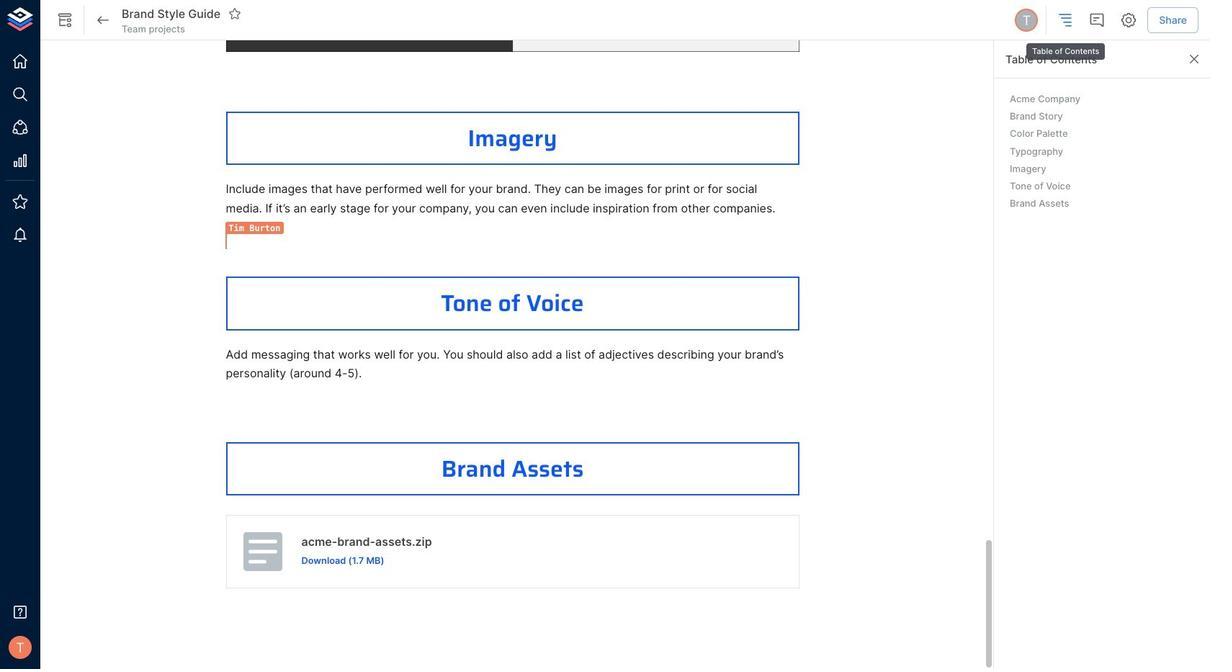 Task type: vqa. For each thing, say whether or not it's contained in the screenshot.
show wiki icon
yes



Task type: describe. For each thing, give the bounding box(es) containing it.
table of contents image
[[1057, 12, 1074, 29]]

comments image
[[1088, 12, 1106, 29]]

show wiki image
[[56, 12, 73, 29]]

go back image
[[94, 12, 112, 29]]

settings image
[[1120, 12, 1137, 29]]



Task type: locate. For each thing, give the bounding box(es) containing it.
favorite image
[[229, 7, 241, 20]]

tooltip
[[1025, 33, 1107, 62]]



